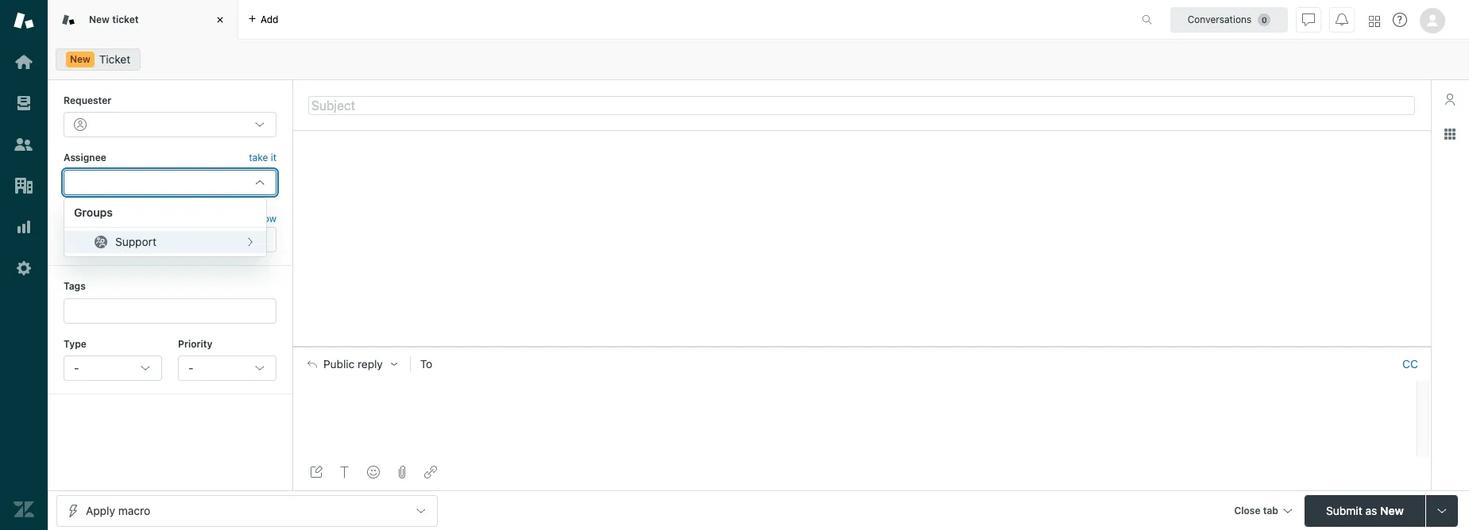 Task type: vqa. For each thing, say whether or not it's contained in the screenshot.
2nd Details from the left
no



Task type: describe. For each thing, give the bounding box(es) containing it.
apply
[[86, 504, 115, 518]]

tags
[[64, 281, 86, 293]]

new ticket tab
[[48, 0, 238, 40]]

cc button
[[1402, 357, 1418, 372]]

conversations button
[[1170, 7, 1288, 32]]

main element
[[0, 0, 48, 531]]

cc
[[1403, 357, 1418, 371]]

customer context image
[[1444, 93, 1456, 106]]

new for new ticket
[[89, 13, 110, 25]]

- for type
[[74, 361, 79, 375]]

views image
[[14, 93, 34, 114]]

Subject field
[[308, 96, 1415, 115]]

take it button
[[249, 150, 277, 167]]

public reply
[[323, 358, 383, 371]]

follow button
[[250, 212, 277, 226]]

minimize composer image
[[855, 341, 868, 353]]

reporting image
[[14, 217, 34, 238]]

2 vertical spatial new
[[1380, 504, 1404, 518]]

take
[[249, 152, 268, 164]]

tabs tab list
[[48, 0, 1125, 40]]

as
[[1365, 504, 1377, 518]]

add
[[261, 13, 278, 25]]

displays possible ticket submission types image
[[1436, 505, 1449, 518]]

get help image
[[1393, 13, 1407, 27]]

insert emojis image
[[367, 466, 380, 479]]

- for priority
[[188, 361, 193, 375]]

assignee element
[[64, 170, 277, 195]]

groups
[[74, 206, 113, 220]]

public
[[323, 358, 355, 371]]

conversations
[[1188, 13, 1252, 25]]

follow
[[250, 213, 277, 225]]

macro
[[118, 504, 150, 518]]

add link (cmd k) image
[[424, 466, 437, 479]]

requester
[[64, 95, 112, 106]]

notifications image
[[1336, 13, 1348, 26]]

reply
[[358, 358, 383, 371]]

zendesk products image
[[1369, 15, 1380, 27]]

it
[[271, 152, 277, 164]]

submit as new
[[1326, 504, 1404, 518]]

submit
[[1326, 504, 1362, 518]]

support option
[[64, 232, 266, 254]]



Task type: locate. For each thing, give the bounding box(es) containing it.
ticket
[[99, 52, 130, 66]]

button displays agent's chat status as invisible. image
[[1302, 13, 1315, 26]]

get started image
[[14, 52, 34, 72]]

draft mode image
[[310, 466, 323, 479]]

1 horizontal spatial - button
[[178, 356, 277, 381]]

new inside secondary element
[[70, 53, 91, 65]]

format text image
[[338, 466, 351, 479]]

new
[[89, 13, 110, 25], [70, 53, 91, 65], [1380, 504, 1404, 518]]

customers image
[[14, 134, 34, 155]]

- down priority
[[188, 361, 193, 375]]

add button
[[238, 0, 288, 39]]

take it
[[249, 152, 277, 164]]

public reply button
[[293, 348, 410, 381]]

ticket
[[112, 13, 139, 25]]

1 vertical spatial new
[[70, 53, 91, 65]]

- button for priority
[[178, 356, 277, 381]]

organizations image
[[14, 176, 34, 196]]

new ticket
[[89, 13, 139, 25]]

tags element
[[64, 298, 277, 324]]

1 - button from the left
[[64, 356, 162, 381]]

new for new
[[70, 53, 91, 65]]

assignee list box
[[64, 198, 267, 258]]

assignee
[[64, 152, 106, 164]]

new inside tab
[[89, 13, 110, 25]]

support
[[115, 236, 156, 249]]

apply macro
[[86, 504, 150, 518]]

apps image
[[1444, 128, 1456, 141]]

zendesk support image
[[14, 10, 34, 31]]

0 horizontal spatial -
[[74, 361, 79, 375]]

close
[[1234, 505, 1261, 517]]

- button down priority
[[178, 356, 277, 381]]

close image
[[212, 12, 228, 28]]

2 - button from the left
[[178, 356, 277, 381]]

admin image
[[14, 258, 34, 279]]

0 vertical spatial new
[[89, 13, 110, 25]]

1 horizontal spatial -
[[188, 361, 193, 375]]

zendesk image
[[14, 500, 34, 520]]

priority
[[178, 338, 212, 350]]

- down "type" on the left bottom of the page
[[74, 361, 79, 375]]

0 horizontal spatial - button
[[64, 356, 162, 381]]

type
[[64, 338, 87, 350]]

-
[[74, 361, 79, 375], [188, 361, 193, 375]]

- button for type
[[64, 356, 162, 381]]

1 - from the left
[[74, 361, 79, 375]]

2 - from the left
[[188, 361, 193, 375]]

to
[[420, 357, 432, 371]]

add attachment image
[[396, 466, 408, 479]]

tab
[[1263, 505, 1278, 517]]

requester element
[[64, 112, 277, 138]]

close tab
[[1234, 505, 1278, 517]]

secondary element
[[48, 44, 1469, 75]]

close tab button
[[1227, 495, 1298, 530]]

- button
[[64, 356, 162, 381], [178, 356, 277, 381]]

- button down "type" on the left bottom of the page
[[64, 356, 162, 381]]



